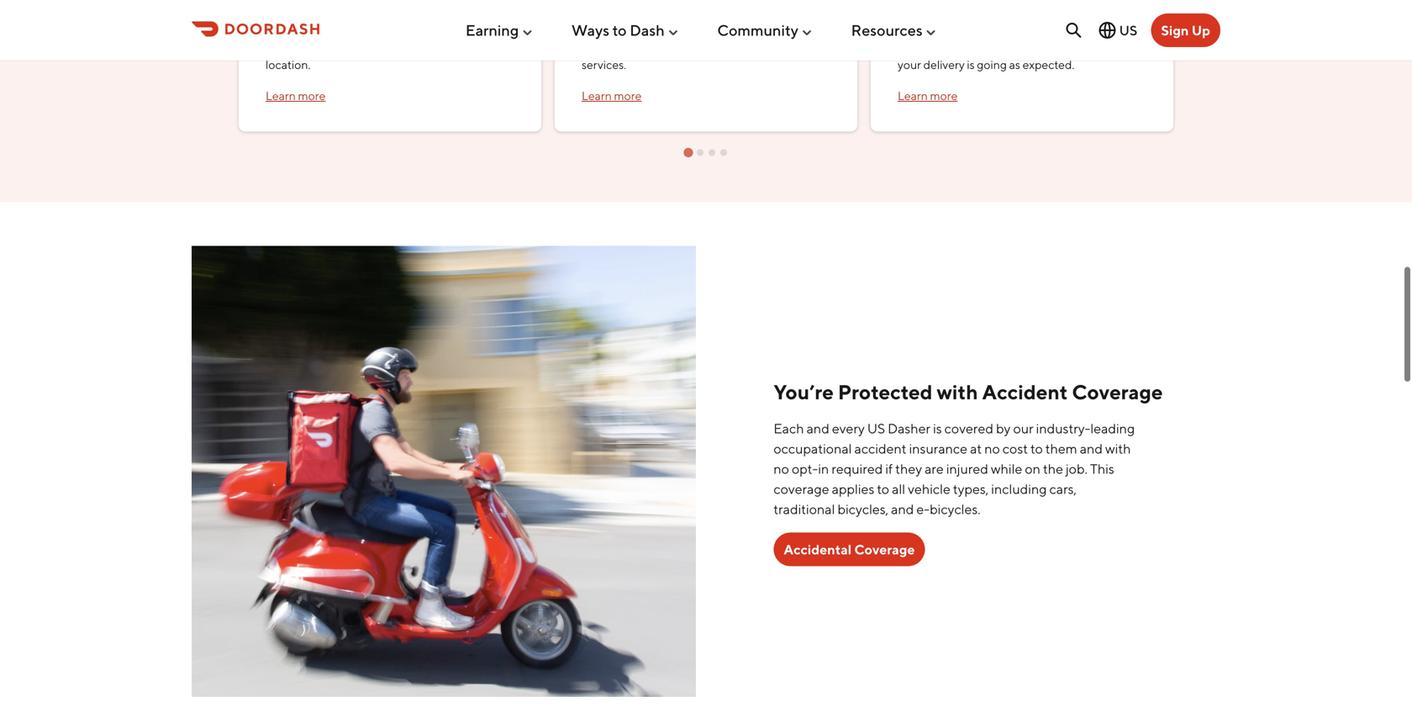 Task type: describe. For each thing, give the bounding box(es) containing it.
dasher
[[888, 421, 931, 437]]

industry-
[[1037, 421, 1091, 437]]

all
[[892, 481, 906, 497]]

to inside get connected quickly to an adt agent who will stay on the phone with you or alert 911 with your location.
[[387, 22, 397, 36]]

accidental coverage
[[784, 542, 915, 558]]

select a slide to show tab list
[[232, 144, 1181, 159]]

we're here to help region
[[232, 0, 1181, 159]]

stay
[[266, 40, 287, 54]]

911 inside swipe to silently request emergency assistance and have your location shared by adt with 911 services.
[[805, 40, 821, 54]]

with inside each and every us dasher is covered by our industry-leading occupational accident insurance at no cost to them and with no opt-in required if they are injured while on the job. this coverage applies to all vehicle types, including cars, traditional bicycles, and e-bicycles.
[[1106, 441, 1132, 457]]

coverage
[[774, 481, 830, 497]]

accident
[[855, 441, 907, 457]]

on inside each and every us dasher is covered by our industry-leading occupational accident insurance at no cost to them and with no opt-in required if they are injured while on the job. this coverage applies to all vehicle types, including cars, traditional bicycles, and e-bicycles.
[[1025, 461, 1041, 477]]

bicycles,
[[838, 501, 889, 517]]

community
[[718, 21, 799, 39]]

earning
[[466, 21, 519, 39]]

us inside each and every us dasher is covered by our industry-leading occupational accident insurance at no cost to them and with no opt-in required if they are injured while on the job. this coverage applies to all vehicle types, including cars, traditional bicycles, and e-bicycles.
[[868, 421, 886, 437]]

location
[[658, 40, 700, 54]]

1 horizontal spatial us
[[1120, 22, 1138, 38]]

safety
[[976, 40, 1008, 54]]

resources link
[[852, 14, 938, 46]]

accidental
[[784, 542, 852, 558]]

who
[[473, 22, 495, 36]]

alert
[[421, 40, 445, 54]]

and inside swipe to silently request emergency assistance and have your location shared by adt with 911 services.
[[582, 40, 602, 54]]

ins
[[1046, 40, 1061, 54]]

covered
[[945, 421, 994, 437]]

with down the who
[[464, 40, 487, 54]]

check-
[[1010, 40, 1046, 54]]

ways to dash
[[572, 21, 665, 39]]

job.
[[1066, 461, 1088, 477]]

with inside swipe to silently request emergency assistance and have your location shared by adt with 911 services.
[[781, 40, 803, 54]]

1 horizontal spatial no
[[985, 441, 1001, 457]]

learn more link for get automatic safety check-ins to make sure your delivery is going as expected.
[[898, 89, 958, 103]]

are
[[925, 461, 944, 477]]

more for stay
[[298, 89, 326, 103]]

ways
[[572, 21, 610, 39]]

at
[[971, 441, 982, 457]]

have
[[604, 40, 630, 54]]

every
[[832, 421, 865, 437]]

shared
[[702, 40, 738, 54]]

learn more for swipe to silently request emergency assistance and have your location shared by adt with 911 services.
[[582, 89, 642, 103]]

your for get
[[898, 58, 922, 72]]

the inside get connected quickly to an adt agent who will stay on the phone with you or alert 911 with your location.
[[305, 40, 323, 54]]

to inside get automatic safety check-ins to make sure your delivery is going as expected.
[[1063, 40, 1074, 54]]

resources
[[852, 21, 923, 39]]

sure
[[1107, 40, 1130, 54]]

globe line image
[[1098, 20, 1118, 40]]

your for swipe
[[632, 40, 655, 54]]

expected.
[[1023, 58, 1075, 72]]

silently
[[629, 22, 666, 36]]

emergency
[[710, 22, 770, 36]]

your inside get connected quickly to an adt agent who will stay on the phone with you or alert 911 with your location.
[[489, 40, 512, 54]]

make
[[1076, 40, 1105, 54]]

cost
[[1003, 441, 1029, 457]]

to inside swipe to silently request emergency assistance and have your location shared by adt with 911 services.
[[616, 22, 627, 36]]

and up this
[[1080, 441, 1103, 457]]

in
[[819, 461, 830, 477]]

or
[[408, 40, 419, 54]]

learn more link for get connected quickly to an adt agent who will stay on the phone with you or alert 911 with your location.
[[266, 89, 326, 103]]

accident
[[983, 380, 1068, 404]]

earning link
[[466, 14, 534, 46]]

this
[[1091, 461, 1115, 477]]

with up "covered"
[[937, 380, 979, 404]]

an
[[400, 22, 413, 36]]

learn for get connected quickly to an adt agent who will stay on the phone with you or alert 911 with your location.
[[266, 89, 296, 103]]

cars,
[[1050, 481, 1077, 497]]



Task type: locate. For each thing, give the bounding box(es) containing it.
each and every us dasher is covered by our industry-leading occupational accident insurance at no cost to them and with no opt-in required if they are injured while on the job. this coverage applies to all vehicle types, including cars, traditional bicycles, and e-bicycles.
[[774, 421, 1136, 517]]

0 horizontal spatial adt
[[415, 22, 438, 36]]

1 more from the left
[[298, 89, 326, 103]]

coverage up leading
[[1073, 380, 1164, 404]]

assistance
[[772, 22, 826, 36]]

learn down location.
[[266, 89, 296, 103]]

learn more for get automatic safety check-ins to make sure your delivery is going as expected.
[[898, 89, 958, 103]]

phone
[[325, 40, 359, 54]]

the inside each and every us dasher is covered by our industry-leading occupational accident insurance at no cost to them and with no opt-in required if they are injured while on the job. this coverage applies to all vehicle types, including cars, traditional bicycles, and e-bicycles.
[[1044, 461, 1064, 477]]

by down emergency
[[740, 40, 753, 54]]

0 horizontal spatial coverage
[[855, 542, 915, 558]]

no right at on the right of page
[[985, 441, 1001, 457]]

sign up
[[1162, 22, 1211, 38]]

1 horizontal spatial learn more
[[582, 89, 642, 103]]

to
[[613, 21, 627, 39], [387, 22, 397, 36], [616, 22, 627, 36], [1063, 40, 1074, 54], [1031, 441, 1043, 457], [877, 481, 890, 497]]

2 911 from the left
[[805, 40, 821, 54]]

2 horizontal spatial learn more link
[[898, 89, 958, 103]]

0 vertical spatial no
[[985, 441, 1001, 457]]

bicycles.
[[930, 501, 981, 517]]

e-
[[917, 501, 930, 517]]

protected
[[838, 380, 933, 404]]

0 vertical spatial the
[[305, 40, 323, 54]]

learn more for get connected quickly to an adt agent who will stay on the phone with you or alert 911 with your location.
[[266, 89, 326, 103]]

with down the assistance
[[781, 40, 803, 54]]

no
[[985, 441, 1001, 457], [774, 461, 790, 477]]

0 horizontal spatial 911
[[447, 40, 462, 54]]

while
[[991, 461, 1023, 477]]

learn more link down 'services.'
[[582, 89, 642, 103]]

0 horizontal spatial your
[[489, 40, 512, 54]]

0 horizontal spatial on
[[289, 40, 303, 54]]

your inside swipe to silently request emergency assistance and have your location shared by adt with 911 services.
[[632, 40, 655, 54]]

our
[[1014, 421, 1034, 437]]

sign up button
[[1152, 13, 1221, 47]]

1 learn from the left
[[266, 89, 296, 103]]

by
[[740, 40, 753, 54], [997, 421, 1011, 437]]

community link
[[718, 14, 814, 46]]

3 learn from the left
[[898, 89, 928, 103]]

1 horizontal spatial get
[[898, 40, 918, 54]]

your left delivery on the top right of the page
[[898, 58, 922, 72]]

and
[[582, 40, 602, 54], [807, 421, 830, 437], [1080, 441, 1103, 457], [892, 501, 914, 517]]

1 horizontal spatial is
[[967, 58, 975, 72]]

1 vertical spatial on
[[1025, 461, 1041, 477]]

1 911 from the left
[[447, 40, 462, 54]]

more
[[298, 89, 326, 103], [614, 89, 642, 103], [931, 89, 958, 103]]

0 vertical spatial get
[[266, 22, 286, 36]]

twocolumnfeature dx4 image
[[192, 246, 696, 697]]

learn down 'services.'
[[582, 89, 612, 103]]

applies
[[832, 481, 875, 497]]

learn more down 'services.'
[[582, 89, 642, 103]]

up
[[1192, 22, 1211, 38]]

2 learn from the left
[[582, 89, 612, 103]]

2 horizontal spatial more
[[931, 89, 958, 103]]

get connected quickly to an adt agent who will stay on the phone with you or alert 911 with your location.
[[266, 22, 515, 72]]

the down "connected"
[[305, 40, 323, 54]]

learn more
[[266, 89, 326, 103], [582, 89, 642, 103], [898, 89, 958, 103]]

911 inside get connected quickly to an adt agent who will stay on the phone with you or alert 911 with your location.
[[447, 40, 462, 54]]

more down 'services.'
[[614, 89, 642, 103]]

learn more down delivery on the top right of the page
[[898, 89, 958, 103]]

1 horizontal spatial the
[[1044, 461, 1064, 477]]

learn for swipe to silently request emergency assistance and have your location shared by adt with 911 services.
[[582, 89, 612, 103]]

with
[[361, 40, 384, 54], [464, 40, 487, 54], [781, 40, 803, 54], [937, 380, 979, 404], [1106, 441, 1132, 457]]

1 vertical spatial adt
[[755, 40, 778, 54]]

coverage down 'bicycles,'
[[855, 542, 915, 558]]

more for location
[[614, 89, 642, 103]]

1 horizontal spatial by
[[997, 421, 1011, 437]]

learn for get automatic safety check-ins to make sure your delivery is going as expected.
[[898, 89, 928, 103]]

1 vertical spatial is
[[934, 421, 942, 437]]

0 horizontal spatial by
[[740, 40, 753, 54]]

them
[[1046, 441, 1078, 457]]

your
[[489, 40, 512, 54], [632, 40, 655, 54], [898, 58, 922, 72]]

connected
[[288, 22, 345, 36]]

including
[[992, 481, 1047, 497]]

and up occupational
[[807, 421, 830, 437]]

accidental coverage link
[[774, 533, 926, 566]]

more down location.
[[298, 89, 326, 103]]

learn more link down delivery on the top right of the page
[[898, 89, 958, 103]]

quickly
[[347, 22, 384, 36]]

3 more from the left
[[931, 89, 958, 103]]

your down 'dash' at the top of page
[[632, 40, 655, 54]]

is left the going
[[967, 58, 975, 72]]

the down them
[[1044, 461, 1064, 477]]

by inside each and every us dasher is covered by our industry-leading occupational accident insurance at no cost to them and with no opt-in required if they are injured while on the job. this coverage applies to all vehicle types, including cars, traditional bicycles, and e-bicycles.
[[997, 421, 1011, 437]]

coverage
[[1073, 380, 1164, 404], [855, 542, 915, 558]]

request
[[668, 22, 708, 36]]

sign
[[1162, 22, 1190, 38]]

occupational
[[774, 441, 852, 457]]

is
[[967, 58, 975, 72], [934, 421, 942, 437]]

1 horizontal spatial on
[[1025, 461, 1041, 477]]

your inside get automatic safety check-ins to make sure your delivery is going as expected.
[[898, 58, 922, 72]]

delivery
[[924, 58, 965, 72]]

3 learn more from the left
[[898, 89, 958, 103]]

2 horizontal spatial learn more
[[898, 89, 958, 103]]

learn more down location.
[[266, 89, 326, 103]]

you
[[386, 40, 405, 54]]

1 vertical spatial the
[[1044, 461, 1064, 477]]

0 vertical spatial by
[[740, 40, 753, 54]]

automatic
[[921, 40, 974, 54]]

is inside each and every us dasher is covered by our industry-leading occupational accident insurance at no cost to them and with no opt-in required if they are injured while on the job. this coverage applies to all vehicle types, including cars, traditional bicycles, and e-bicycles.
[[934, 421, 942, 437]]

1 learn more from the left
[[266, 89, 326, 103]]

if
[[886, 461, 893, 477]]

by left our
[[997, 421, 1011, 437]]

get down resources
[[898, 40, 918, 54]]

0 horizontal spatial learn more link
[[266, 89, 326, 103]]

learn more link
[[266, 89, 326, 103], [582, 89, 642, 103], [898, 89, 958, 103]]

1 horizontal spatial learn more link
[[582, 89, 642, 103]]

and down "ways"
[[582, 40, 602, 54]]

by inside swipe to silently request emergency assistance and have your location shared by adt with 911 services.
[[740, 40, 753, 54]]

going
[[977, 58, 1008, 72]]

injured
[[947, 461, 989, 477]]

0 vertical spatial adt
[[415, 22, 438, 36]]

on
[[289, 40, 303, 54], [1025, 461, 1041, 477]]

as
[[1010, 58, 1021, 72]]

learn
[[266, 89, 296, 103], [582, 89, 612, 103], [898, 89, 928, 103]]

agent
[[440, 22, 471, 36]]

is inside get automatic safety check-ins to make sure your delivery is going as expected.
[[967, 58, 975, 72]]

your down will
[[489, 40, 512, 54]]

get for get connected quickly to an adt agent who will stay on the phone with you or alert 911 with your location.
[[266, 22, 286, 36]]

0 horizontal spatial is
[[934, 421, 942, 437]]

0 vertical spatial us
[[1120, 22, 1138, 38]]

get
[[266, 22, 286, 36], [898, 40, 918, 54]]

on up including
[[1025, 461, 1041, 477]]

2 learn more from the left
[[582, 89, 642, 103]]

you're
[[774, 380, 834, 404]]

1 horizontal spatial 911
[[805, 40, 821, 54]]

on inside get connected quickly to an adt agent who will stay on the phone with you or alert 911 with your location.
[[289, 40, 303, 54]]

1 vertical spatial coverage
[[855, 542, 915, 558]]

get inside get connected quickly to an adt agent who will stay on the phone with you or alert 911 with your location.
[[266, 22, 286, 36]]

the
[[305, 40, 323, 54], [1044, 461, 1064, 477]]

required
[[832, 461, 883, 477]]

get up stay
[[266, 22, 286, 36]]

0 horizontal spatial get
[[266, 22, 286, 36]]

services.
[[582, 58, 627, 72]]

location.
[[266, 58, 311, 72]]

and down all on the right bottom of page
[[892, 501, 914, 517]]

adt inside swipe to silently request emergency assistance and have your location shared by adt with 911 services.
[[755, 40, 778, 54]]

with down leading
[[1106, 441, 1132, 457]]

learn more link down location.
[[266, 89, 326, 103]]

get for get automatic safety check-ins to make sure your delivery is going as expected.
[[898, 40, 918, 54]]

get inside get automatic safety check-ins to make sure your delivery is going as expected.
[[898, 40, 918, 54]]

0 horizontal spatial more
[[298, 89, 326, 103]]

more for delivery
[[931, 89, 958, 103]]

leading
[[1091, 421, 1136, 437]]

insurance
[[910, 441, 968, 457]]

0 horizontal spatial no
[[774, 461, 790, 477]]

on up location.
[[289, 40, 303, 54]]

more down delivery on the top right of the page
[[931, 89, 958, 103]]

adt inside get connected quickly to an adt agent who will stay on the phone with you or alert 911 with your location.
[[415, 22, 438, 36]]

911 down agent
[[447, 40, 462, 54]]

us up accident
[[868, 421, 886, 437]]

no left the opt-
[[774, 461, 790, 477]]

they
[[896, 461, 923, 477]]

1 vertical spatial no
[[774, 461, 790, 477]]

3 learn more link from the left
[[898, 89, 958, 103]]

ways to dash link
[[572, 14, 680, 46]]

with down quickly
[[361, 40, 384, 54]]

traditional
[[774, 501, 835, 517]]

911 down the assistance
[[805, 40, 821, 54]]

is up the insurance
[[934, 421, 942, 437]]

swipe to silently request emergency assistance and have your location shared by adt with 911 services.
[[582, 22, 826, 72]]

opt-
[[792, 461, 819, 477]]

vehicle
[[908, 481, 951, 497]]

types,
[[954, 481, 989, 497]]

2 horizontal spatial learn
[[898, 89, 928, 103]]

1 horizontal spatial more
[[614, 89, 642, 103]]

1 horizontal spatial your
[[632, 40, 655, 54]]

will
[[498, 22, 515, 36]]

1 horizontal spatial adt
[[755, 40, 778, 54]]

get automatic safety check-ins to make sure your delivery is going as expected.
[[898, 40, 1130, 72]]

adt down community
[[755, 40, 778, 54]]

1 vertical spatial get
[[898, 40, 918, 54]]

adt
[[415, 22, 438, 36], [755, 40, 778, 54]]

learn down delivery on the top right of the page
[[898, 89, 928, 103]]

learn more link for swipe to silently request emergency assistance and have your location shared by adt with 911 services.
[[582, 89, 642, 103]]

0 horizontal spatial learn more
[[266, 89, 326, 103]]

0 vertical spatial coverage
[[1073, 380, 1164, 404]]

you're protected with accident coverage
[[774, 380, 1164, 404]]

each
[[774, 421, 804, 437]]

0 horizontal spatial learn
[[266, 89, 296, 103]]

1 horizontal spatial learn
[[582, 89, 612, 103]]

1 learn more link from the left
[[266, 89, 326, 103]]

0 horizontal spatial us
[[868, 421, 886, 437]]

swipe
[[582, 22, 613, 36]]

0 vertical spatial is
[[967, 58, 975, 72]]

1 vertical spatial us
[[868, 421, 886, 437]]

0 horizontal spatial the
[[305, 40, 323, 54]]

1 vertical spatial by
[[997, 421, 1011, 437]]

2 learn more link from the left
[[582, 89, 642, 103]]

us up sure on the right top
[[1120, 22, 1138, 38]]

2 horizontal spatial your
[[898, 58, 922, 72]]

2 more from the left
[[614, 89, 642, 103]]

1 horizontal spatial coverage
[[1073, 380, 1164, 404]]

0 vertical spatial on
[[289, 40, 303, 54]]

us
[[1120, 22, 1138, 38], [868, 421, 886, 437]]

dash
[[630, 21, 665, 39]]

adt up alert at the left top of page
[[415, 22, 438, 36]]



Task type: vqa. For each thing, say whether or not it's contained in the screenshot.
"fuel," in the right of the page
no



